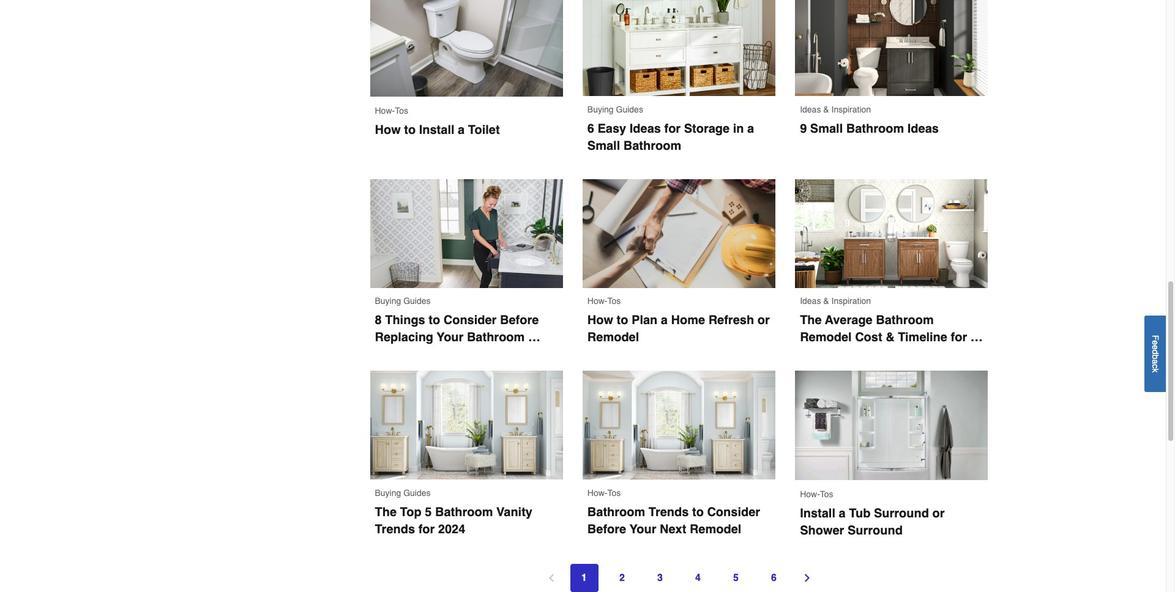 Task type: describe. For each thing, give the bounding box(es) containing it.
buying guides for things
[[375, 297, 431, 306]]

k
[[1151, 368, 1161, 373]]

or inside the how to plan a home refresh or remodel
[[758, 314, 770, 328]]

how for how to install a toilet
[[375, 123, 401, 137]]

a bathroom with wood paneling, a small black vanity, round mirror and white marble flooring. image
[[795, 0, 989, 96]]

the for the average bathroom remodel cost & timeline for diyers
[[800, 314, 822, 328]]

a inside 6 easy ideas for storage in a small bathroom
[[748, 122, 754, 136]]

how for how to plan a home refresh or remodel
[[588, 314, 614, 328]]

a top view handshake between a contractor and customer over a wood table. image
[[583, 179, 776, 288]]

a inside "button"
[[1151, 359, 1161, 364]]

trends inside bathroom trends to consider before your next remodel
[[649, 506, 689, 520]]

to inside the how to plan a home refresh or remodel
[[617, 314, 628, 328]]

average
[[825, 314, 873, 328]]

things
[[385, 314, 425, 328]]

your inside bathroom trends to consider before your next remodel
[[630, 523, 657, 537]]

inspiration for average
[[832, 297, 871, 306]]

c
[[1151, 364, 1161, 368]]

bathroom inside bathroom trends to consider before your next remodel
[[588, 506, 646, 520]]

the top 5 bathroom vanity trends for 2024
[[375, 506, 536, 537]]

6 for 6 easy ideas for storage in a small bathroom
[[588, 122, 594, 136]]

inspiration for small
[[832, 105, 871, 114]]

how to plan a home refresh or remodel
[[588, 314, 773, 345]]

how to install a toilet
[[375, 123, 500, 137]]

diyers
[[800, 348, 838, 362]]

the for the top 5 bathroom vanity trends for 2024
[[375, 506, 397, 520]]

buying guides for top
[[375, 489, 431, 498]]

countertop
[[414, 348, 480, 362]]

toilet
[[468, 123, 500, 137]]

before for 8 things to consider before replacing your bathroom vanity countertop
[[500, 314, 539, 328]]

9
[[800, 122, 807, 136]]

4 button
[[684, 564, 712, 592]]

a inside the how to plan a home refresh or remodel
[[661, 314, 668, 328]]

next
[[660, 523, 687, 537]]

2
[[620, 573, 625, 584]]

for inside the top 5 bathroom vanity trends for 2024
[[419, 523, 435, 537]]

to inside bathroom trends to consider before your next remodel
[[692, 506, 704, 520]]

replacing
[[375, 331, 434, 345]]

5 button
[[722, 564, 750, 592]]

buying guides for easy
[[588, 105, 643, 114]]

3
[[658, 573, 663, 584]]

the average bathroom remodel cost & timeline for diyers
[[800, 314, 971, 362]]

2 e from the top
[[1151, 345, 1161, 350]]

1 vertical spatial surround
[[848, 524, 903, 538]]

how-tos for how to plan a home refresh or remodel
[[588, 297, 621, 306]]

f
[[1151, 335, 1161, 340]]

consider for bathroom
[[444, 314, 497, 328]]

vanity inside the top 5 bathroom vanity trends for 2024
[[497, 506, 533, 520]]

remodel for how to plan a home refresh or remodel
[[588, 331, 639, 345]]

home
[[671, 314, 705, 328]]

how- for bathroom trends to consider before your next remodel
[[588, 489, 608, 498]]

plan
[[632, 314, 658, 328]]

tub
[[849, 507, 871, 521]]

6 easy ideas for storage in a small bathroom
[[588, 122, 758, 153]]

guides for top
[[404, 489, 431, 498]]

& for small
[[824, 105, 829, 114]]

2024
[[438, 523, 466, 537]]

d
[[1151, 350, 1161, 355]]

how-tos for how to install a toilet
[[375, 106, 408, 115]]

guides for things
[[404, 297, 431, 306]]

4
[[696, 573, 701, 584]]

tub or shower surround. image
[[795, 371, 989, 481]]

a woman standing in her bathroom next to the vanity. image
[[370, 179, 563, 288]]

& for average
[[824, 297, 829, 306]]

f e e d b a c k button
[[1145, 316, 1166, 392]]

6 for 6
[[772, 573, 777, 584]]

trends inside the top 5 bathroom vanity trends for 2024
[[375, 523, 415, 537]]

b
[[1151, 355, 1161, 359]]

chevron left image
[[545, 572, 557, 585]]

cost
[[855, 331, 883, 345]]

ideas inside 6 easy ideas for storage in a small bathroom
[[630, 122, 661, 136]]

for inside the average bathroom remodel cost & timeline for diyers
[[951, 331, 968, 345]]

a video showing how to replace a toilet. image
[[370, 0, 563, 97]]



Task type: vqa. For each thing, say whether or not it's contained in the screenshot.


Task type: locate. For each thing, give the bounding box(es) containing it.
0 horizontal spatial remodel
[[588, 331, 639, 345]]

5 right top
[[425, 506, 432, 520]]

small inside 6 easy ideas for storage in a small bathroom
[[588, 139, 620, 153]]

a inside 'install a tub surround or shower surround'
[[839, 507, 846, 521]]

for left storage
[[665, 122, 681, 136]]

0 vertical spatial inspiration
[[832, 105, 871, 114]]

shower
[[800, 524, 845, 538]]

how
[[375, 123, 401, 137], [588, 314, 614, 328]]

surround right tub
[[874, 507, 929, 521]]

1 horizontal spatial small
[[811, 122, 843, 136]]

1 horizontal spatial remodel
[[690, 523, 742, 537]]

how-tos for install a tub surround or shower surround
[[800, 490, 834, 499]]

6 inside button
[[772, 573, 777, 584]]

0 horizontal spatial or
[[758, 314, 770, 328]]

2 ideas & inspiration from the top
[[800, 297, 871, 306]]

1 vertical spatial buying
[[375, 297, 401, 306]]

trends up next
[[649, 506, 689, 520]]

consider for remodel
[[707, 506, 761, 520]]

2 vertical spatial guides
[[404, 489, 431, 498]]

bathroom inside 8 things to consider before replacing your bathroom vanity countertop
[[467, 331, 525, 345]]

guides up top
[[404, 489, 431, 498]]

bathroom inside the average bathroom remodel cost & timeline for diyers
[[876, 314, 934, 328]]

guides
[[616, 105, 643, 114], [404, 297, 431, 306], [404, 489, 431, 498]]

or inside 'install a tub surround or shower surround'
[[933, 507, 945, 521]]

1 horizontal spatial install
[[800, 507, 836, 521]]

surround
[[874, 507, 929, 521], [848, 524, 903, 538]]

how-tos
[[375, 106, 408, 115], [588, 297, 621, 306], [588, 489, 621, 498], [800, 490, 834, 499]]

0 horizontal spatial install
[[419, 123, 455, 137]]

0 horizontal spatial 5
[[425, 506, 432, 520]]

buying for the
[[375, 489, 401, 498]]

how- for how to plan a home refresh or remodel
[[588, 297, 608, 306]]

6 inside 6 easy ideas for storage in a small bathroom
[[588, 122, 594, 136]]

before
[[500, 314, 539, 328], [588, 523, 626, 537]]

ideas & inspiration
[[800, 105, 871, 114], [800, 297, 871, 306]]

your
[[437, 331, 464, 345], [630, 523, 657, 537]]

tos
[[395, 106, 408, 115], [608, 297, 621, 306], [608, 489, 621, 498], [820, 490, 834, 499]]

before inside 8 things to consider before replacing your bathroom vanity countertop
[[500, 314, 539, 328]]

chevron right image
[[801, 572, 813, 585]]

0 vertical spatial ideas & inspiration
[[800, 105, 871, 114]]

for right timeline at the bottom of the page
[[951, 331, 968, 345]]

1 horizontal spatial how
[[588, 314, 614, 328]]

buying guides up things
[[375, 297, 431, 306]]

remodel down plan
[[588, 331, 639, 345]]

2 horizontal spatial remodel
[[800, 331, 852, 345]]

&
[[824, 105, 829, 114], [824, 297, 829, 306], [886, 331, 895, 345]]

remodel inside bathroom trends to consider before your next remodel
[[690, 523, 742, 537]]

a left 'toilet'
[[458, 123, 465, 137]]

2 button
[[608, 564, 636, 592]]

install a tub surround or shower surround
[[800, 507, 948, 538]]

easy
[[598, 122, 626, 136]]

0 vertical spatial how
[[375, 123, 401, 137]]

0 horizontal spatial how
[[375, 123, 401, 137]]

1 vertical spatial consider
[[707, 506, 761, 520]]

tos for install a tub surround or shower surround
[[820, 490, 834, 499]]

to
[[404, 123, 416, 137], [429, 314, 440, 328], [617, 314, 628, 328], [692, 506, 704, 520]]

1 vertical spatial the
[[375, 506, 397, 520]]

1 horizontal spatial 5
[[734, 573, 739, 584]]

1 vertical spatial small
[[588, 139, 620, 153]]

1 vertical spatial 6
[[772, 573, 777, 584]]

how-tos for bathroom trends to consider before your next remodel
[[588, 489, 621, 498]]

ideas & inspiration up average
[[800, 297, 871, 306]]

buying up 8 at the bottom
[[375, 297, 401, 306]]

0 vertical spatial guides
[[616, 105, 643, 114]]

tos for how to plan a home refresh or remodel
[[608, 297, 621, 306]]

vanity
[[375, 348, 411, 362], [497, 506, 533, 520]]

ideas & inspiration up 9 at the right of page
[[800, 105, 871, 114]]

1 vertical spatial &
[[824, 297, 829, 306]]

2 vertical spatial buying
[[375, 489, 401, 498]]

1 horizontal spatial 6
[[772, 573, 777, 584]]

or
[[758, 314, 770, 328], [933, 507, 945, 521]]

1 horizontal spatial before
[[588, 523, 626, 537]]

surround down tub
[[848, 524, 903, 538]]

a bathroom with a freestanding tub, two wood vanities, two round mirrors and silver vanity lighting. image
[[795, 179, 989, 288]]

1 vertical spatial trends
[[375, 523, 415, 537]]

1 vertical spatial vanity
[[497, 506, 533, 520]]

to inside 8 things to consider before replacing your bathroom vanity countertop
[[429, 314, 440, 328]]

remodel up the 'diyers'
[[800, 331, 852, 345]]

2 vertical spatial &
[[886, 331, 895, 345]]

tos for bathroom trends to consider before your next remodel
[[608, 489, 621, 498]]

in
[[733, 122, 744, 136]]

1 vertical spatial before
[[588, 523, 626, 537]]

0 vertical spatial install
[[419, 123, 455, 137]]

1 vertical spatial 5
[[734, 573, 739, 584]]

6 left chevron right image
[[772, 573, 777, 584]]

the
[[800, 314, 822, 328], [375, 506, 397, 520]]

5 inside the top 5 bathroom vanity trends for 2024
[[425, 506, 432, 520]]

remodel for bathroom trends to consider before your next remodel
[[690, 523, 742, 537]]

1 vertical spatial install
[[800, 507, 836, 521]]

5
[[425, 506, 432, 520], [734, 573, 739, 584]]

1 vertical spatial for
[[951, 331, 968, 345]]

small right 9 at the right of page
[[811, 122, 843, 136]]

& inside the average bathroom remodel cost & timeline for diyers
[[886, 331, 895, 345]]

remodel inside the average bathroom remodel cost & timeline for diyers
[[800, 331, 852, 345]]

top
[[400, 506, 422, 520]]

tos for how to install a toilet
[[395, 106, 408, 115]]

consider inside 8 things to consider before replacing your bathroom vanity countertop
[[444, 314, 497, 328]]

5 right 4
[[734, 573, 739, 584]]

1 horizontal spatial consider
[[707, 506, 761, 520]]

1 inspiration from the top
[[832, 105, 871, 114]]

how inside the how to plan a home refresh or remodel
[[588, 314, 614, 328]]

2 inspiration from the top
[[832, 297, 871, 306]]

0 vertical spatial &
[[824, 105, 829, 114]]

a up k
[[1151, 359, 1161, 364]]

0 vertical spatial buying
[[588, 105, 614, 114]]

8 things to consider before replacing your bathroom vanity countertop
[[375, 314, 542, 362]]

0 vertical spatial or
[[758, 314, 770, 328]]

consider
[[444, 314, 497, 328], [707, 506, 761, 520]]

0 horizontal spatial 6
[[588, 122, 594, 136]]

e
[[1151, 340, 1161, 345], [1151, 345, 1161, 350]]

remodel right next
[[690, 523, 742, 537]]

how- for how to install a toilet
[[375, 106, 395, 115]]

9 small bathroom ideas
[[800, 122, 939, 136]]

trends down top
[[375, 523, 415, 537]]

white double sink bathroom vanity with woven baskets on the bottom. image
[[583, 0, 776, 96]]

timeline
[[898, 331, 948, 345]]

install up the shower
[[800, 507, 836, 521]]

1 vertical spatial inspiration
[[832, 297, 871, 306]]

ideas
[[800, 105, 821, 114], [630, 122, 661, 136], [908, 122, 939, 136], [800, 297, 821, 306]]

1 horizontal spatial or
[[933, 507, 945, 521]]

0 vertical spatial vanity
[[375, 348, 411, 362]]

vanity inside 8 things to consider before replacing your bathroom vanity countertop
[[375, 348, 411, 362]]

buying up easy
[[588, 105, 614, 114]]

5 inside 5 button
[[734, 573, 739, 584]]

remodel inside the how to plan a home refresh or remodel
[[588, 331, 639, 345]]

f e e d b a c k
[[1151, 335, 1161, 373]]

0 vertical spatial 5
[[425, 506, 432, 520]]

buying guides up easy
[[588, 105, 643, 114]]

guides up easy
[[616, 105, 643, 114]]

install
[[419, 123, 455, 137], [800, 507, 836, 521]]

6
[[588, 122, 594, 136], [772, 573, 777, 584]]

how-
[[375, 106, 395, 115], [588, 297, 608, 306], [588, 489, 608, 498], [800, 490, 820, 499]]

guides up things
[[404, 297, 431, 306]]

6 button
[[760, 564, 788, 592]]

how- for install a tub surround or shower surround
[[800, 490, 820, 499]]

8
[[375, 314, 382, 328]]

ideas & inspiration for average
[[800, 297, 871, 306]]

2 horizontal spatial for
[[951, 331, 968, 345]]

1 horizontal spatial for
[[665, 122, 681, 136]]

refresh
[[709, 314, 754, 328]]

1 vertical spatial your
[[630, 523, 657, 537]]

0 vertical spatial buying guides
[[588, 105, 643, 114]]

inspiration up average
[[832, 297, 871, 306]]

buying guides up top
[[375, 489, 431, 498]]

buying for 6
[[588, 105, 614, 114]]

buying for 8
[[375, 297, 401, 306]]

the inside the top 5 bathroom vanity trends for 2024
[[375, 506, 397, 520]]

1 vertical spatial guides
[[404, 297, 431, 306]]

bathroom with two light wood vanities with gold fixtures and a free-standing white soaking tub. image
[[370, 371, 563, 480]]

0 horizontal spatial trends
[[375, 523, 415, 537]]

0 vertical spatial your
[[437, 331, 464, 345]]

& up average
[[824, 297, 829, 306]]

0 horizontal spatial for
[[419, 523, 435, 537]]

inspiration up the 9 small bathroom ideas
[[832, 105, 871, 114]]

for
[[665, 122, 681, 136], [951, 331, 968, 345], [419, 523, 435, 537]]

ideas & inspiration for small
[[800, 105, 871, 114]]

for down top
[[419, 523, 435, 537]]

2 vertical spatial for
[[419, 523, 435, 537]]

storage
[[684, 122, 730, 136]]

a right plan
[[661, 314, 668, 328]]

0 vertical spatial trends
[[649, 506, 689, 520]]

1 vertical spatial or
[[933, 507, 945, 521]]

0 vertical spatial consider
[[444, 314, 497, 328]]

the inside the average bathroom remodel cost & timeline for diyers
[[800, 314, 822, 328]]

bathroom trends to consider before your next remodel
[[588, 506, 764, 537]]

1 horizontal spatial the
[[800, 314, 822, 328]]

1 vertical spatial how
[[588, 314, 614, 328]]

remodel
[[588, 331, 639, 345], [800, 331, 852, 345], [690, 523, 742, 537]]

consider inside bathroom trends to consider before your next remodel
[[707, 506, 761, 520]]

2 vertical spatial buying guides
[[375, 489, 431, 498]]

a right in
[[748, 122, 754, 136]]

1 button
[[570, 564, 599, 592]]

your inside 8 things to consider before replacing your bathroom vanity countertop
[[437, 331, 464, 345]]

1 horizontal spatial trends
[[649, 506, 689, 520]]

install left 'toilet'
[[419, 123, 455, 137]]

0 vertical spatial 6
[[588, 122, 594, 136]]

the up the 'diyers'
[[800, 314, 822, 328]]

0 vertical spatial the
[[800, 314, 822, 328]]

your up countertop
[[437, 331, 464, 345]]

1 horizontal spatial vanity
[[497, 506, 533, 520]]

0 horizontal spatial vanity
[[375, 348, 411, 362]]

0 vertical spatial small
[[811, 122, 843, 136]]

buying
[[588, 105, 614, 114], [375, 297, 401, 306], [375, 489, 401, 498]]

a
[[748, 122, 754, 136], [458, 123, 465, 137], [661, 314, 668, 328], [1151, 359, 1161, 364], [839, 507, 846, 521]]

the left top
[[375, 506, 397, 520]]

small down easy
[[588, 139, 620, 153]]

1 vertical spatial ideas & inspiration
[[800, 297, 871, 306]]

inspiration
[[832, 105, 871, 114], [832, 297, 871, 306]]

0 vertical spatial surround
[[874, 507, 929, 521]]

1 vertical spatial buying guides
[[375, 297, 431, 306]]

buying up top
[[375, 489, 401, 498]]

0 vertical spatial for
[[665, 122, 681, 136]]

1 ideas & inspiration from the top
[[800, 105, 871, 114]]

small
[[811, 122, 843, 136], [588, 139, 620, 153]]

1
[[582, 573, 587, 584]]

1 e from the top
[[1151, 340, 1161, 345]]

0 horizontal spatial your
[[437, 331, 464, 345]]

trends
[[649, 506, 689, 520], [375, 523, 415, 537]]

before for bathroom trends to consider before your next remodel
[[588, 523, 626, 537]]

0 horizontal spatial small
[[588, 139, 620, 153]]

a light blue bathroom with two wood vanities and a freestanding tub in the middle. image
[[583, 371, 776, 480]]

bathroom inside the top 5 bathroom vanity trends for 2024
[[435, 506, 493, 520]]

0 horizontal spatial before
[[500, 314, 539, 328]]

install inside 'install a tub surround or shower surround'
[[800, 507, 836, 521]]

e up b
[[1151, 345, 1161, 350]]

& right the cost
[[886, 331, 895, 345]]

before inside bathroom trends to consider before your next remodel
[[588, 523, 626, 537]]

& up the 9 small bathroom ideas
[[824, 105, 829, 114]]

e up d at the right bottom of the page
[[1151, 340, 1161, 345]]

bathroom
[[847, 122, 904, 136], [624, 139, 682, 153], [876, 314, 934, 328], [467, 331, 525, 345], [435, 506, 493, 520], [588, 506, 646, 520]]

buying guides
[[588, 105, 643, 114], [375, 297, 431, 306], [375, 489, 431, 498]]

1 horizontal spatial your
[[630, 523, 657, 537]]

your left next
[[630, 523, 657, 537]]

6 left easy
[[588, 122, 594, 136]]

0 vertical spatial before
[[500, 314, 539, 328]]

0 horizontal spatial the
[[375, 506, 397, 520]]

3 button
[[646, 564, 674, 592]]

guides for easy
[[616, 105, 643, 114]]

0 horizontal spatial consider
[[444, 314, 497, 328]]

a left tub
[[839, 507, 846, 521]]

bathroom inside 6 easy ideas for storage in a small bathroom
[[624, 139, 682, 153]]

for inside 6 easy ideas for storage in a small bathroom
[[665, 122, 681, 136]]



